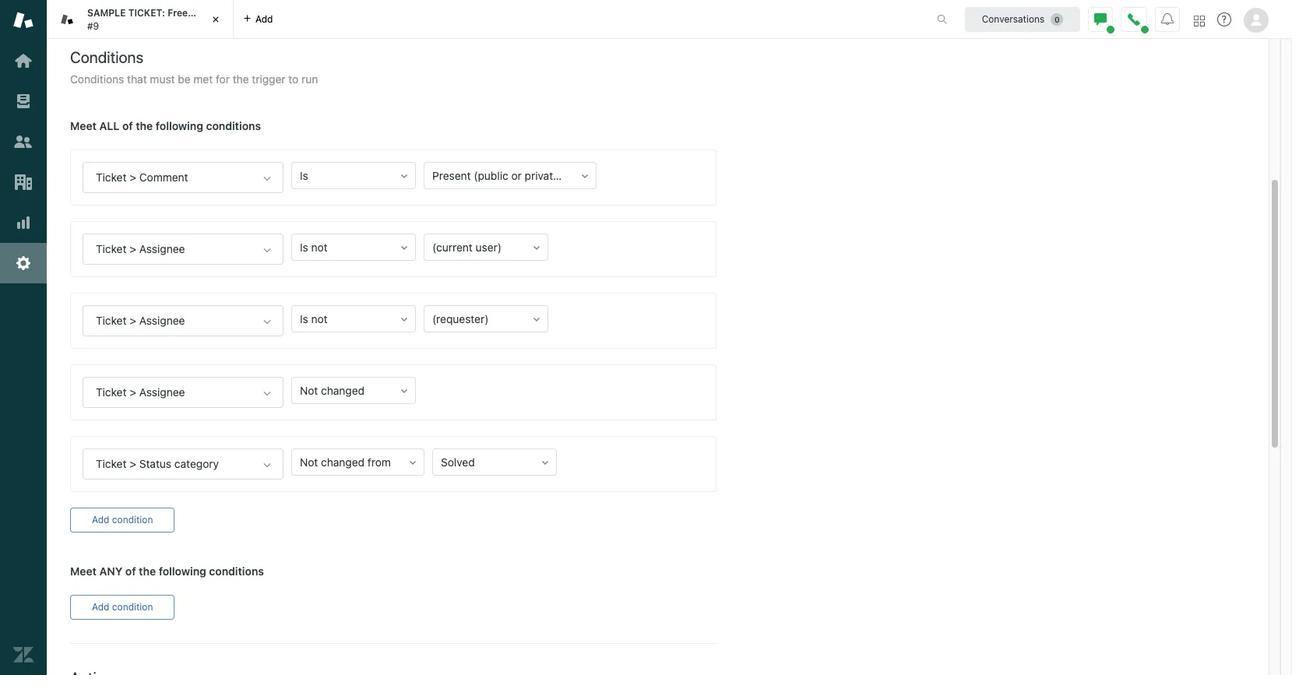 Task type: locate. For each thing, give the bounding box(es) containing it.
get help image
[[1218, 12, 1232, 26]]

conversations button
[[965, 7, 1081, 32]]

sample ticket: free repair #9
[[87, 7, 217, 32]]

zendesk products image
[[1194, 15, 1205, 26]]

#9
[[87, 20, 99, 32]]

tab containing sample ticket: free repair
[[47, 0, 234, 39]]

button displays agent's chat status as online. image
[[1095, 13, 1107, 25]]

organizations image
[[13, 172, 34, 192]]

notifications image
[[1162, 13, 1174, 25]]

tab
[[47, 0, 234, 39]]

free
[[168, 7, 188, 19]]



Task type: describe. For each thing, give the bounding box(es) containing it.
ticket:
[[128, 7, 165, 19]]

sample
[[87, 7, 126, 19]]

get started image
[[13, 51, 34, 71]]

customers image
[[13, 132, 34, 152]]

conversations
[[982, 13, 1045, 25]]

reporting image
[[13, 213, 34, 233]]

admin image
[[13, 253, 34, 273]]

tabs tab list
[[47, 0, 921, 39]]

zendesk support image
[[13, 10, 34, 30]]

views image
[[13, 91, 34, 111]]

add button
[[234, 0, 282, 38]]

repair
[[190, 7, 217, 19]]

add
[[256, 13, 273, 25]]

close image
[[208, 12, 224, 27]]

main element
[[0, 0, 47, 676]]

zendesk image
[[13, 645, 34, 665]]



Task type: vqa. For each thing, say whether or not it's contained in the screenshot.
Profile link
no



